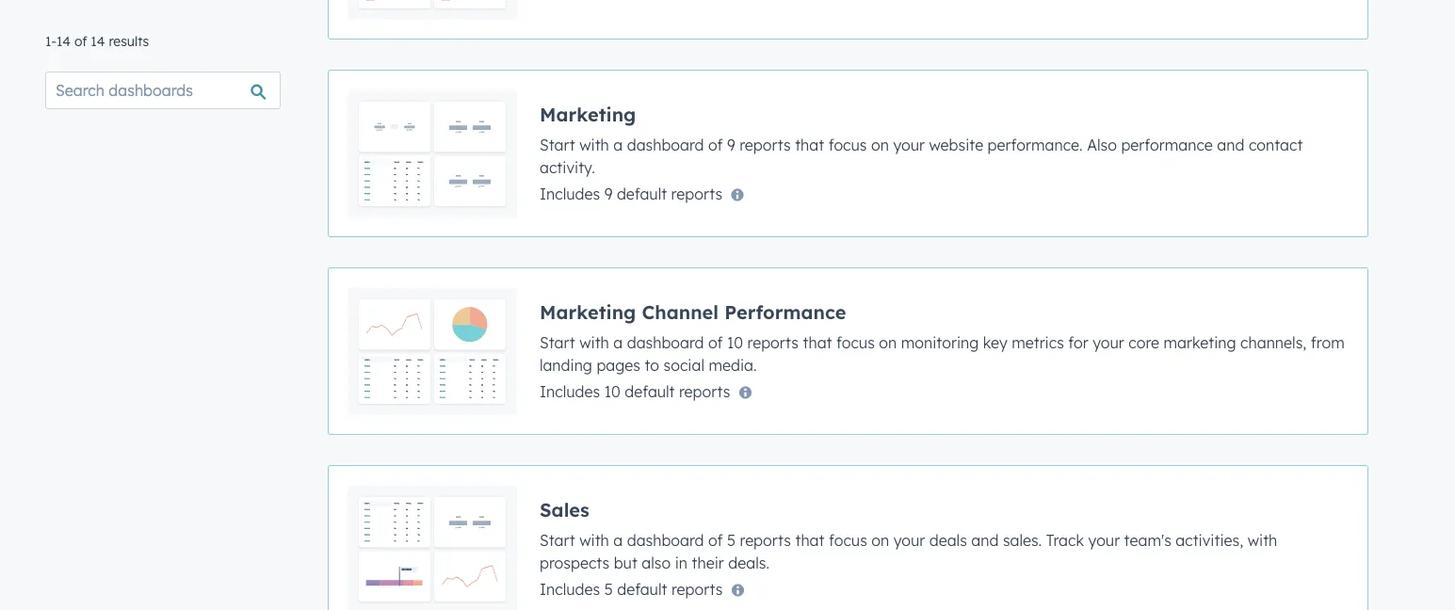 Task type: locate. For each thing, give the bounding box(es) containing it.
1 marketing from the top
[[540, 102, 636, 126]]

9 inside marketing start with a dashboard of 9 reports that focus on your website performance. also performance and contact activity.
[[727, 135, 736, 154]]

3 a from the top
[[614, 531, 623, 550]]

channels,
[[1241, 333, 1307, 352]]

1 dashboard from the top
[[627, 135, 704, 154]]

marketing inside marketing start with a dashboard of 9 reports that focus on your website performance. also performance and contact activity.
[[540, 102, 636, 126]]

start up landing
[[540, 333, 576, 352]]

9
[[727, 135, 736, 154], [605, 184, 613, 203]]

1 a from the top
[[614, 135, 623, 154]]

includes down activity.
[[540, 184, 600, 203]]

default for marketing channel performance
[[625, 382, 675, 401]]

marketing inside marketing channel performance start with a dashboard of 10 reports that focus on monitoring key metrics for your core marketing channels, from landing pages to social media.
[[540, 300, 636, 324]]

dashboard up the to
[[627, 333, 704, 352]]

2 vertical spatial start
[[540, 531, 576, 550]]

reports inside sales start with a dashboard of 5 reports that focus on your deals and sales. track your team's activities, with prospects but also in their deals.
[[740, 531, 792, 550]]

start inside marketing start with a dashboard of 9 reports that focus on your website performance. also performance and contact activity.
[[540, 135, 576, 154]]

5 down prospects
[[605, 580, 613, 599]]

1 horizontal spatial and
[[1218, 135, 1245, 154]]

0 vertical spatial default
[[617, 184, 667, 203]]

reports inside marketing start with a dashboard of 9 reports that focus on your website performance. also performance and contact activity.
[[740, 135, 791, 154]]

0 horizontal spatial 10
[[605, 382, 621, 401]]

metrics
[[1012, 333, 1065, 352]]

Search search field
[[45, 72, 281, 109]]

10 down pages
[[605, 382, 621, 401]]

sales start with a dashboard of 5 reports that focus on your deals and sales. track your team's activities, with prospects but also in their deals.
[[540, 498, 1278, 572]]

0 horizontal spatial and
[[972, 531, 999, 550]]

a
[[614, 135, 623, 154], [614, 333, 623, 352], [614, 531, 623, 550]]

10
[[727, 333, 744, 352], [605, 382, 621, 401]]

activity.
[[540, 158, 595, 177]]

0 vertical spatial focus
[[829, 135, 867, 154]]

default for marketing
[[617, 184, 667, 203]]

none checkbox containing sales
[[328, 466, 1369, 611]]

marketing channel performance image
[[348, 287, 517, 416]]

dashboard
[[627, 135, 704, 154], [627, 333, 704, 352], [627, 531, 704, 550]]

4 none checkbox from the top
[[328, 466, 1369, 611]]

marketing
[[1164, 333, 1237, 352]]

deals
[[930, 531, 968, 550]]

includes inside marketing checkbox
[[540, 184, 600, 203]]

includes inside sales checkbox
[[540, 580, 600, 599]]

to
[[645, 356, 660, 375]]

1 vertical spatial dashboard
[[627, 333, 704, 352]]

social
[[664, 356, 705, 375]]

2 14 from the left
[[91, 33, 105, 49]]

focus inside marketing channel performance start with a dashboard of 10 reports that focus on monitoring key metrics for your core marketing channels, from landing pages to social media.
[[837, 333, 875, 352]]

2 marketing from the top
[[540, 300, 636, 324]]

includes inside marketing channel performance checkbox
[[540, 382, 600, 401]]

0 horizontal spatial 14
[[56, 33, 71, 49]]

3 dashboard from the top
[[627, 531, 704, 550]]

and left contact
[[1218, 135, 1245, 154]]

and inside marketing start with a dashboard of 9 reports that focus on your website performance. also performance and contact activity.
[[1218, 135, 1245, 154]]

1 vertical spatial marketing
[[540, 300, 636, 324]]

0 vertical spatial 9
[[727, 135, 736, 154]]

0 vertical spatial a
[[614, 135, 623, 154]]

key
[[984, 333, 1008, 352]]

includes
[[540, 184, 600, 203], [540, 382, 600, 401], [540, 580, 600, 599]]

monitoring
[[902, 333, 979, 352]]

dashboard inside sales start with a dashboard of 5 reports that focus on your deals and sales. track your team's activities, with prospects but also in their deals.
[[627, 531, 704, 550]]

landing
[[540, 356, 593, 375]]

2 vertical spatial on
[[872, 531, 890, 550]]

2 vertical spatial dashboard
[[627, 531, 704, 550]]

that
[[795, 135, 825, 154], [803, 333, 833, 352], [796, 531, 825, 550]]

1 vertical spatial default
[[625, 382, 675, 401]]

media.
[[709, 356, 757, 375]]

2 vertical spatial default
[[617, 580, 668, 599]]

14
[[56, 33, 71, 49], [91, 33, 105, 49]]

default inside marketing checkbox
[[617, 184, 667, 203]]

marketing up activity.
[[540, 102, 636, 126]]

2 dashboard from the top
[[627, 333, 704, 352]]

1 horizontal spatial 10
[[727, 333, 744, 352]]

on inside marketing start with a dashboard of 9 reports that focus on your website performance. also performance and contact activity.
[[872, 135, 889, 154]]

dashboard up includes 9 default reports
[[627, 135, 704, 154]]

start up activity.
[[540, 135, 576, 154]]

that inside marketing start with a dashboard of 9 reports that focus on your website performance. also performance and contact activity.
[[795, 135, 825, 154]]

contact
[[1249, 135, 1304, 154]]

0 vertical spatial 5
[[727, 531, 736, 550]]

on left website
[[872, 135, 889, 154]]

1 none checkbox from the top
[[328, 0, 1369, 40]]

a inside marketing start with a dashboard of 9 reports that focus on your website performance. also performance and contact activity.
[[614, 135, 623, 154]]

includes for marketing
[[540, 184, 600, 203]]

sales image
[[348, 485, 517, 611]]

performance.
[[988, 135, 1083, 154]]

on inside sales start with a dashboard of 5 reports that focus on your deals and sales. track your team's activities, with prospects but also in their deals.
[[872, 531, 890, 550]]

10 up media.
[[727, 333, 744, 352]]

0 vertical spatial marketing
[[540, 102, 636, 126]]

and inside sales start with a dashboard of 5 reports that focus on your deals and sales. track your team's activities, with prospects but also in their deals.
[[972, 531, 999, 550]]

also
[[642, 554, 671, 572]]

default for sales
[[617, 580, 668, 599]]

dashboard inside marketing channel performance start with a dashboard of 10 reports that focus on monitoring key metrics for your core marketing channels, from landing pages to social media.
[[627, 333, 704, 352]]

0 horizontal spatial 5
[[605, 580, 613, 599]]

focus for marketing
[[829, 135, 867, 154]]

marketing channel performance start with a dashboard of 10 reports that focus on monitoring key metrics for your core marketing channels, from landing pages to social media.
[[540, 300, 1345, 375]]

on
[[872, 135, 889, 154], [879, 333, 897, 352], [872, 531, 890, 550]]

and right deals
[[972, 531, 999, 550]]

1 horizontal spatial 9
[[727, 135, 736, 154]]

1 vertical spatial that
[[803, 333, 833, 352]]

1-14 of 14 results
[[45, 33, 149, 49]]

none checkbox containing marketing
[[328, 70, 1369, 237]]

2 vertical spatial that
[[796, 531, 825, 550]]

2 a from the top
[[614, 333, 623, 352]]

of
[[74, 33, 87, 49], [709, 135, 723, 154], [709, 333, 723, 352], [709, 531, 723, 550]]

0 vertical spatial dashboard
[[627, 135, 704, 154]]

your right for
[[1093, 333, 1125, 352]]

a inside sales start with a dashboard of 5 reports that focus on your deals and sales. track your team's activities, with prospects but also in their deals.
[[614, 531, 623, 550]]

2 none checkbox from the top
[[328, 70, 1369, 237]]

on for marketing
[[872, 135, 889, 154]]

on left monitoring
[[879, 333, 897, 352]]

0 vertical spatial start
[[540, 135, 576, 154]]

a up pages
[[614, 333, 623, 352]]

3 includes from the top
[[540, 580, 600, 599]]

2 start from the top
[[540, 333, 576, 352]]

marketing up landing
[[540, 300, 636, 324]]

a up 'but'
[[614, 531, 623, 550]]

start up prospects
[[540, 531, 576, 550]]

on inside marketing channel performance start with a dashboard of 10 reports that focus on monitoring key metrics for your core marketing channels, from landing pages to social media.
[[879, 333, 897, 352]]

and
[[1218, 135, 1245, 154], [972, 531, 999, 550]]

dashboard inside marketing start with a dashboard of 9 reports that focus on your website performance. also performance and contact activity.
[[627, 135, 704, 154]]

default
[[617, 184, 667, 203], [625, 382, 675, 401], [617, 580, 668, 599]]

reports
[[740, 135, 791, 154], [672, 184, 723, 203], [748, 333, 799, 352], [679, 382, 731, 401], [740, 531, 792, 550], [672, 580, 723, 599]]

1 vertical spatial 10
[[605, 382, 621, 401]]

2 vertical spatial includes
[[540, 580, 600, 599]]

your
[[894, 135, 925, 154], [1093, 333, 1125, 352], [894, 531, 926, 550], [1089, 531, 1121, 550]]

5 up deals.
[[727, 531, 736, 550]]

1 vertical spatial on
[[879, 333, 897, 352]]

0 horizontal spatial 9
[[605, 184, 613, 203]]

dashboard for marketing
[[627, 135, 704, 154]]

1 includes from the top
[[540, 184, 600, 203]]

includes 9 default reports
[[540, 184, 723, 203]]

0 vertical spatial and
[[1218, 135, 1245, 154]]

but
[[614, 554, 638, 572]]

focus
[[829, 135, 867, 154], [837, 333, 875, 352], [829, 531, 868, 550]]

includes for marketing channel performance
[[540, 382, 600, 401]]

1 horizontal spatial 14
[[91, 33, 105, 49]]

None checkbox
[[328, 0, 1369, 40], [328, 70, 1369, 237], [328, 268, 1369, 435], [328, 466, 1369, 611]]

start inside sales start with a dashboard of 5 reports that focus on your deals and sales. track your team's activities, with prospects but also in their deals.
[[540, 531, 576, 550]]

1 vertical spatial and
[[972, 531, 999, 550]]

also
[[1088, 135, 1118, 154]]

2 vertical spatial a
[[614, 531, 623, 550]]

start
[[540, 135, 576, 154], [540, 333, 576, 352], [540, 531, 576, 550]]

with up activity.
[[580, 135, 610, 154]]

a for marketing
[[614, 135, 623, 154]]

0 vertical spatial includes
[[540, 184, 600, 203]]

focus inside sales start with a dashboard of 5 reports that focus on your deals and sales. track your team's activities, with prospects but also in their deals.
[[829, 531, 868, 550]]

1 vertical spatial start
[[540, 333, 576, 352]]

deals.
[[729, 554, 770, 572]]

with up pages
[[580, 333, 610, 352]]

2 vertical spatial focus
[[829, 531, 868, 550]]

none checkbox containing marketing channel performance
[[328, 268, 1369, 435]]

5
[[727, 531, 736, 550], [605, 580, 613, 599]]

includes down landing
[[540, 382, 600, 401]]

your left website
[[894, 135, 925, 154]]

results
[[109, 33, 149, 49]]

a up includes 9 default reports
[[614, 135, 623, 154]]

default inside sales checkbox
[[617, 580, 668, 599]]

default inside marketing channel performance checkbox
[[625, 382, 675, 401]]

0 vertical spatial 10
[[727, 333, 744, 352]]

1 vertical spatial a
[[614, 333, 623, 352]]

their
[[692, 554, 724, 572]]

3 none checkbox from the top
[[328, 268, 1369, 435]]

that inside sales start with a dashboard of 5 reports that focus on your deals and sales. track your team's activities, with prospects but also in their deals.
[[796, 531, 825, 550]]

on left deals
[[872, 531, 890, 550]]

includes down prospects
[[540, 580, 600, 599]]

marketing
[[540, 102, 636, 126], [540, 300, 636, 324]]

includes 5 default reports
[[540, 580, 723, 599]]

1 vertical spatial focus
[[837, 333, 875, 352]]

1 vertical spatial includes
[[540, 382, 600, 401]]

5 inside sales start with a dashboard of 5 reports that focus on your deals and sales. track your team's activities, with prospects but also in their deals.
[[727, 531, 736, 550]]

focus for sales
[[829, 531, 868, 550]]

pages
[[597, 356, 641, 375]]

1 vertical spatial 9
[[605, 184, 613, 203]]

with
[[580, 135, 610, 154], [580, 333, 610, 352], [580, 531, 610, 550], [1248, 531, 1278, 550]]

1 start from the top
[[540, 135, 576, 154]]

3 start from the top
[[540, 531, 576, 550]]

0 vertical spatial that
[[795, 135, 825, 154]]

0 vertical spatial on
[[872, 135, 889, 154]]

focus inside marketing start with a dashboard of 9 reports that focus on your website performance. also performance and contact activity.
[[829, 135, 867, 154]]

1 horizontal spatial 5
[[727, 531, 736, 550]]

dashboard up also
[[627, 531, 704, 550]]

2 includes from the top
[[540, 382, 600, 401]]

that inside marketing channel performance start with a dashboard of 10 reports that focus on monitoring key metrics for your core marketing channels, from landing pages to social media.
[[803, 333, 833, 352]]



Task type: vqa. For each thing, say whether or not it's contained in the screenshot.
focus
yes



Task type: describe. For each thing, give the bounding box(es) containing it.
of inside sales start with a dashboard of 5 reports that focus on your deals and sales. track your team's activities, with prospects but also in their deals.
[[709, 531, 723, 550]]

of inside marketing channel performance start with a dashboard of 10 reports that focus on monitoring key metrics for your core marketing channels, from landing pages to social media.
[[709, 333, 723, 352]]

with inside marketing channel performance start with a dashboard of 10 reports that focus on monitoring key metrics for your core marketing channels, from landing pages to social media.
[[580, 333, 610, 352]]

performance
[[1122, 135, 1214, 154]]

none checkbox marketing channel performance
[[328, 268, 1369, 435]]

a for sales
[[614, 531, 623, 550]]

marketing image
[[348, 90, 517, 218]]

1-
[[45, 33, 56, 49]]

marketing start with a dashboard of 9 reports that focus on your website performance. also performance and contact activity.
[[540, 102, 1304, 177]]

sales
[[540, 498, 590, 522]]

your left deals
[[894, 531, 926, 550]]

in
[[675, 554, 688, 572]]

1 vertical spatial 5
[[605, 580, 613, 599]]

marketing for channel
[[540, 300, 636, 324]]

from
[[1311, 333, 1345, 352]]

start for sales
[[540, 531, 576, 550]]

none checkbox marketing
[[328, 70, 1369, 237]]

sales.
[[1003, 531, 1042, 550]]

start inside marketing channel performance start with a dashboard of 10 reports that focus on monitoring key metrics for your core marketing channels, from landing pages to social media.
[[540, 333, 576, 352]]

start for marketing
[[540, 135, 576, 154]]

your inside marketing channel performance start with a dashboard of 10 reports that focus on monitoring key metrics for your core marketing channels, from landing pages to social media.
[[1093, 333, 1125, 352]]

core
[[1129, 333, 1160, 352]]

email overview image
[[348, 0, 517, 20]]

track
[[1047, 531, 1085, 550]]

prospects
[[540, 554, 610, 572]]

activities,
[[1176, 531, 1244, 550]]

includes for sales
[[540, 580, 600, 599]]

dashboard for sales
[[627, 531, 704, 550]]

that for sales
[[796, 531, 825, 550]]

1 14 from the left
[[56, 33, 71, 49]]

none checkbox email overview
[[328, 0, 1369, 40]]

with up prospects
[[580, 531, 610, 550]]

that for marketing
[[795, 135, 825, 154]]

team's
[[1125, 531, 1172, 550]]

of inside marketing start with a dashboard of 9 reports that focus on your website performance. also performance and contact activity.
[[709, 135, 723, 154]]

marketing for start
[[540, 102, 636, 126]]

includes 10 default reports
[[540, 382, 731, 401]]

website
[[930, 135, 984, 154]]

performance
[[725, 300, 847, 324]]

your right track
[[1089, 531, 1121, 550]]

10 inside marketing channel performance start with a dashboard of 10 reports that focus on monitoring key metrics for your core marketing channels, from landing pages to social media.
[[727, 333, 744, 352]]

your inside marketing start with a dashboard of 9 reports that focus on your website performance. also performance and contact activity.
[[894, 135, 925, 154]]

a inside marketing channel performance start with a dashboard of 10 reports that focus on monitoring key metrics for your core marketing channels, from landing pages to social media.
[[614, 333, 623, 352]]

on for sales
[[872, 531, 890, 550]]

reports inside marketing channel performance start with a dashboard of 10 reports that focus on monitoring key metrics for your core marketing channels, from landing pages to social media.
[[748, 333, 799, 352]]

none checkbox sales
[[328, 466, 1369, 611]]

for
[[1069, 333, 1089, 352]]

channel
[[642, 300, 719, 324]]

with inside marketing start with a dashboard of 9 reports that focus on your website performance. also performance and contact activity.
[[580, 135, 610, 154]]

with right activities,
[[1248, 531, 1278, 550]]



